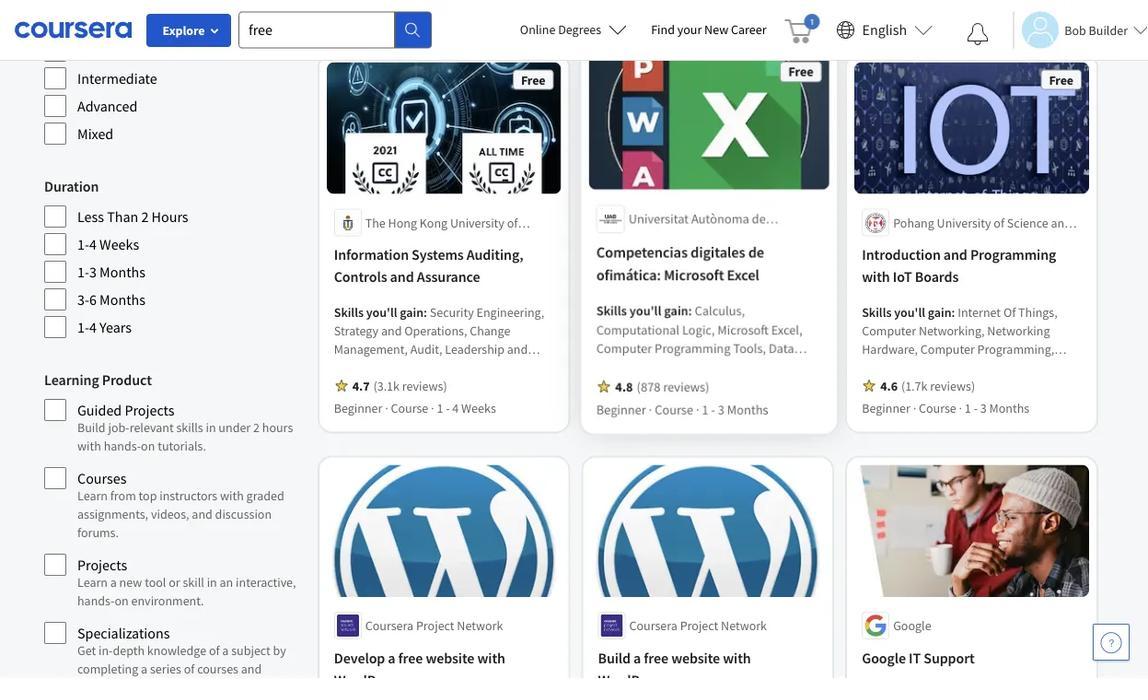 Task type: vqa. For each thing, say whether or not it's contained in the screenshot.
LANDSCAPE
no



Task type: describe. For each thing, give the bounding box(es) containing it.
ofimática:
[[598, 266, 661, 285]]

than
[[107, 207, 138, 226]]

level
[[44, 11, 77, 29]]

hands- for projects
[[77, 592, 115, 609]]

coursera image
[[15, 15, 132, 44]]

4 for years
[[89, 318, 97, 336]]

top
[[139, 487, 157, 504]]

weeks inside duration group
[[100, 235, 139, 253]]

digitales
[[691, 244, 745, 263]]

guided
[[77, 401, 122, 419]]

bob builder button
[[1014, 12, 1149, 48]]

de for autònoma
[[751, 212, 765, 229]]

computational
[[598, 321, 680, 338]]

learning product group
[[44, 369, 301, 679]]

network for build a free website with wordpress
[[721, 617, 768, 634]]

introduction
[[863, 246, 941, 264]]

interactive,
[[236, 574, 296, 591]]

change
[[470, 322, 511, 339]]

assurance
[[417, 268, 481, 286]]

support
[[924, 648, 975, 667]]

management
[[436, 359, 506, 376]]

less than 2 hours
[[77, 207, 188, 226]]

shopping cart: 1 item image
[[785, 14, 820, 43]]

2 horizontal spatial you'll
[[895, 304, 926, 320]]

university inside the hong kong university of science and technology
[[450, 214, 505, 231]]

university inside pohang university of science and technology(postech)
[[938, 214, 992, 231]]

science inside the hong kong university of science and technology
[[366, 233, 407, 249]]

learn for courses
[[77, 487, 108, 504]]

career
[[732, 21, 767, 38]]

forums.
[[77, 524, 119, 541]]

technology
[[433, 233, 495, 249]]

videos,
[[151, 506, 189, 522]]

your
[[678, 21, 702, 38]]

a for develop
[[388, 648, 396, 667]]

3 for competencias
[[718, 400, 724, 417]]

2 inside duration group
[[141, 207, 149, 226]]

: for digitales
[[689, 303, 692, 320]]

guided projects
[[77, 401, 175, 419]]

1- for 1-4 years
[[77, 318, 89, 336]]

wordpress for build
[[598, 671, 665, 679]]

learning
[[44, 370, 99, 389]]

1 for digitales
[[702, 400, 708, 417]]

calculus,
[[695, 303, 744, 320]]

product
[[102, 370, 152, 389]]

by
[[273, 642, 286, 659]]

build a free website with wordpress
[[598, 648, 752, 679]]

knowledge
[[147, 642, 206, 659]]

3 inside duration group
[[89, 263, 97, 281]]

iot
[[893, 268, 913, 286]]

controls
[[334, 268, 387, 286]]

beginner · course · 1 - 4 weeks
[[334, 399, 496, 416]]

analysis,
[[598, 359, 645, 376]]

instructors
[[160, 487, 218, 504]]

tool
[[145, 574, 166, 591]]

online degrees
[[520, 21, 602, 38]]

on for guided projects
[[141, 438, 155, 454]]

calculus, computational logic, microsoft excel, computer programming tools, data analysis, visualization (computer graphics)
[[598, 303, 801, 394]]

audit,
[[411, 341, 443, 357]]

microsoft inside the competencias digitales de ofimática: microsoft excel
[[664, 266, 724, 285]]

engineering,
[[477, 304, 545, 320]]

· down '4.6 (1.7k reviews)'
[[960, 399, 963, 416]]

from
[[110, 487, 136, 504]]

learn for projects
[[77, 574, 108, 591]]

hong
[[388, 214, 417, 231]]

skills you'll gain : for competencias
[[598, 303, 695, 320]]

technology(postech)
[[894, 233, 1016, 249]]

2 vertical spatial 4
[[453, 399, 459, 416]]

operations,
[[405, 322, 467, 339]]

coursera project network for develop
[[366, 617, 503, 634]]

learn a new tool or skill in an interactive, hands-on environment.
[[77, 574, 296, 609]]

1 horizontal spatial weeks
[[462, 399, 496, 416]]

free for de
[[787, 67, 812, 84]]

english button
[[830, 0, 941, 60]]

de for digitales
[[748, 244, 764, 263]]

2 horizontal spatial gain
[[929, 304, 952, 320]]

an
[[220, 574, 233, 591]]

- for systems
[[446, 399, 450, 416]]

risk
[[411, 359, 433, 376]]

1- for 1-3 months
[[77, 263, 89, 281]]

duration group
[[44, 175, 301, 339]]

beginner for competencias
[[598, 400, 647, 417]]

intermediate
[[77, 69, 157, 88]]

tutorials.
[[158, 438, 206, 454]]

: for systems
[[424, 304, 427, 320]]

· down 4.7 (3.1k reviews) on the left bottom of the page
[[431, 399, 434, 416]]

with for learn from top instructors with graded assignments, videos, and discussion forums.
[[220, 487, 244, 504]]

computer
[[598, 340, 653, 357]]

graphics)
[[598, 377, 649, 394]]

new
[[119, 574, 142, 591]]

and inside information systems auditing, controls and assurance
[[390, 268, 414, 286]]

less
[[77, 207, 104, 226]]

find your new career link
[[642, 18, 776, 41]]

beginner inside level 'group'
[[77, 41, 133, 60]]

autònoma
[[691, 212, 749, 229]]

learn from top instructors with graded assignments, videos, and discussion forums.
[[77, 487, 284, 541]]

google for google it support
[[863, 648, 907, 667]]

4 for weeks
[[89, 235, 97, 253]]

introduction and programming with iot boards link
[[863, 244, 1083, 288]]

on for projects
[[115, 592, 129, 609]]

discussion
[[215, 506, 272, 522]]

universitat
[[629, 212, 689, 229]]

of inside the hong kong university of science and technology
[[507, 214, 518, 231]]

bob builder
[[1065, 22, 1129, 38]]

beginner · course · 1 - 3 months for introduction
[[863, 399, 1030, 416]]

and inside introduction and programming with iot boards
[[944, 246, 968, 264]]

it
[[909, 648, 921, 667]]

course for introduction
[[919, 399, 957, 416]]

years
[[100, 318, 132, 336]]

1-4 weeks
[[77, 235, 139, 253]]

of inside pohang university of science and technology(postech)
[[994, 214, 1005, 231]]

project for develop
[[416, 617, 455, 634]]

website for build a free website with wordpress
[[672, 648, 721, 667]]

a for learn
[[110, 574, 117, 591]]

pohang university of science and technology(postech)
[[894, 214, 1072, 249]]

free for programming
[[1050, 71, 1074, 88]]

get in-depth knowledge of a subject by completing a series of courses an
[[77, 642, 286, 679]]

coursera for develop
[[366, 617, 414, 634]]

hands- for guided projects
[[104, 438, 141, 454]]

· down (878
[[649, 400, 653, 417]]

3 for introduction
[[981, 399, 987, 416]]

in inside 'build job-relevant skills in under 2 hours with hands-on tutorials.'
[[206, 419, 216, 436]]

in inside learn a new tool or skill in an interactive, hands-on environment.
[[207, 574, 217, 591]]

kong
[[420, 214, 448, 231]]

(878
[[637, 377, 661, 394]]

barcelona
[[629, 231, 684, 248]]

specializations
[[77, 624, 170, 642]]

skills for competencias
[[598, 303, 628, 320]]

degrees
[[559, 21, 602, 38]]

pohang
[[894, 214, 935, 231]]

you'll for competencias
[[630, 303, 662, 320]]

you'll for information
[[366, 304, 398, 320]]

wordpress for develop
[[334, 671, 401, 679]]

- for and
[[974, 399, 978, 416]]

or
[[169, 574, 180, 591]]

build job-relevant skills in under 2 hours with hands-on tutorials.
[[77, 419, 293, 454]]



Task type: locate. For each thing, give the bounding box(es) containing it.
0 vertical spatial in
[[206, 419, 216, 436]]

0 horizontal spatial :
[[424, 304, 427, 320]]

website inside build a free website with wordpress
[[672, 648, 721, 667]]

the
[[366, 214, 386, 231]]

0 horizontal spatial reviews)
[[402, 377, 447, 394]]

skills up strategy
[[334, 304, 364, 320]]

with inside build a free website with wordpress
[[723, 648, 752, 667]]

4.8
[[616, 377, 634, 394]]

course down '4.6 (1.7k reviews)'
[[919, 399, 957, 416]]

microsoft down the digitales
[[664, 266, 724, 285]]

1 horizontal spatial reviews)
[[664, 377, 709, 394]]

1 for systems
[[437, 399, 443, 416]]

4.6 (1.7k reviews)
[[881, 377, 976, 394]]

information systems auditing, controls and assurance link
[[334, 244, 554, 288]]

a inside develop a free website with wordpress
[[388, 648, 396, 667]]

and inside the learn from top instructors with graded assignments, videos, and discussion forums.
[[192, 506, 213, 522]]

excel,
[[770, 321, 801, 338]]

0 horizontal spatial course
[[391, 399, 429, 416]]

with inside develop a free website with wordpress
[[478, 648, 506, 667]]

gain up logic, on the top of page
[[664, 303, 689, 320]]

- for digitales
[[711, 400, 715, 417]]

0 horizontal spatial 3
[[89, 263, 97, 281]]

competencias
[[598, 244, 688, 263]]

1 horizontal spatial network
[[721, 617, 768, 634]]

science up introduction and programming with iot boards link
[[1008, 214, 1049, 231]]

a inside build a free website with wordpress
[[634, 648, 641, 667]]

1 website from the left
[[426, 648, 475, 667]]

0 vertical spatial 2
[[141, 207, 149, 226]]

reviews) for and
[[931, 377, 976, 394]]

1 down visualization
[[702, 400, 708, 417]]

microsoft up tools, on the right of the page
[[717, 321, 768, 338]]

programming inside calculus, computational logic, microsoft excel, computer programming tools, data analysis, visualization (computer graphics)
[[655, 340, 730, 357]]

2 horizontal spatial :
[[952, 304, 956, 320]]

1-3 months
[[77, 263, 146, 281]]

weeks down management
[[462, 399, 496, 416]]

network up build a free website with wordpress link on the right of page
[[721, 617, 768, 634]]

job-
[[108, 419, 130, 436]]

3-6 months
[[77, 290, 146, 309]]

skills you'll gain : for information
[[334, 304, 430, 320]]

and inside pohang university of science and technology(postech)
[[1052, 214, 1072, 231]]

in left an
[[207, 574, 217, 591]]

google it support
[[863, 648, 975, 667]]

on inside learn a new tool or skill in an interactive, hands-on environment.
[[115, 592, 129, 609]]

of down knowledge
[[184, 661, 195, 677]]

help center image
[[1101, 631, 1123, 653]]

wordpress inside develop a free website with wordpress
[[334, 671, 401, 679]]

1 horizontal spatial free
[[644, 648, 669, 667]]

bob
[[1065, 22, 1087, 38]]

0 horizontal spatial weeks
[[100, 235, 139, 253]]

1 vertical spatial weeks
[[462, 399, 496, 416]]

2 coursera from the left
[[630, 617, 678, 634]]

programming inside introduction and programming with iot boards
[[971, 246, 1057, 264]]

2 horizontal spatial skills
[[863, 304, 892, 320]]

de inside universitat autònoma de barcelona
[[751, 212, 765, 229]]

2 coursera project network from the left
[[630, 617, 768, 634]]

tools,
[[733, 340, 765, 357]]

reviews) down visualization
[[664, 377, 709, 394]]

beginner for introduction
[[863, 399, 911, 416]]

1- down 3-
[[77, 318, 89, 336]]

free for build
[[644, 648, 669, 667]]

3
[[89, 263, 97, 281], [981, 399, 987, 416], [718, 400, 724, 417]]

1 horizontal spatial free
[[787, 67, 812, 84]]

1 horizontal spatial website
[[672, 648, 721, 667]]

2 reviews) from the left
[[931, 377, 976, 394]]

4 down management
[[453, 399, 459, 416]]

0 horizontal spatial project
[[416, 617, 455, 634]]

learn up the assignments,
[[77, 487, 108, 504]]

de up excel
[[748, 244, 764, 263]]

develop a free website with wordpress link
[[334, 647, 554, 679]]

free inside develop a free website with wordpress
[[399, 648, 423, 667]]

management,
[[334, 341, 408, 357], [334, 359, 408, 376]]

1 vertical spatial 1-
[[77, 263, 89, 281]]

:
[[689, 303, 692, 320], [424, 304, 427, 320], [952, 304, 956, 320]]

build for build a free website with wordpress
[[598, 648, 631, 667]]

the hong kong university of science and technology
[[366, 214, 518, 249]]

1 horizontal spatial :
[[689, 303, 692, 320]]

with
[[863, 268, 891, 286], [77, 438, 101, 454], [220, 487, 244, 504], [478, 648, 506, 667], [723, 648, 752, 667]]

skills
[[598, 303, 628, 320], [334, 304, 364, 320], [863, 304, 892, 320]]

2 horizontal spatial -
[[974, 399, 978, 416]]

free inside build a free website with wordpress
[[644, 648, 669, 667]]

0 vertical spatial google
[[894, 617, 932, 634]]

university up technology
[[450, 214, 505, 231]]

2 wordpress from the left
[[598, 671, 665, 679]]

2 network from the left
[[721, 617, 768, 634]]

coursera up build a free website with wordpress
[[630, 617, 678, 634]]

with inside the learn from top instructors with graded assignments, videos, and discussion forums.
[[220, 487, 244, 504]]

explore
[[163, 22, 205, 39]]

0 vertical spatial programming
[[971, 246, 1057, 264]]

0 vertical spatial build
[[77, 419, 106, 436]]

0 horizontal spatial network
[[457, 617, 503, 634]]

1 vertical spatial on
[[115, 592, 129, 609]]

4 left years
[[89, 318, 97, 336]]

with for build a free website with wordpress
[[723, 648, 752, 667]]

free for auditing,
[[521, 71, 546, 88]]

0 horizontal spatial beginner · course · 1 - 3 months
[[598, 400, 768, 417]]

projects down forums.
[[77, 556, 127, 574]]

4.8 (878 reviews)
[[616, 377, 709, 394]]

0 horizontal spatial skills you'll gain :
[[334, 304, 430, 320]]

reviews) for digitales
[[664, 377, 709, 394]]

weeks down 'than'
[[100, 235, 139, 253]]

(3.1k
[[374, 377, 400, 394]]

beginner · course · 1 - 3 months
[[863, 399, 1030, 416], [598, 400, 768, 417]]

depth
[[113, 642, 145, 659]]

2 1- from the top
[[77, 263, 89, 281]]

2 right 'than'
[[141, 207, 149, 226]]

reviews) right (1.7k
[[931, 377, 976, 394]]

0 horizontal spatial wordpress
[[334, 671, 401, 679]]

4 down less at the left top of the page
[[89, 235, 97, 253]]

1- up 3-
[[77, 263, 89, 281]]

english
[[863, 21, 908, 39]]

1 1- from the top
[[77, 235, 89, 253]]

beginner down graphics)
[[598, 400, 647, 417]]

: up the operations,
[[424, 304, 427, 320]]

free down "shopping cart: 1 item" icon
[[787, 67, 812, 84]]

on inside 'build job-relevant skills in under 2 hours with hands-on tutorials.'
[[141, 438, 155, 454]]

0 horizontal spatial science
[[366, 233, 407, 249]]

build inside build a free website with wordpress
[[598, 648, 631, 667]]

0 vertical spatial science
[[1008, 214, 1049, 231]]

1 horizontal spatial coursera
[[630, 617, 678, 634]]

2 horizontal spatial free
[[1050, 71, 1074, 88]]

programming
[[971, 246, 1057, 264], [655, 340, 730, 357]]

management, up 4.7
[[334, 359, 408, 376]]

1 horizontal spatial university
[[938, 214, 992, 231]]

beginner · course · 1 - 3 months down '4.6 (1.7k reviews)'
[[863, 399, 1030, 416]]

network up develop a free website with wordpress link
[[457, 617, 503, 634]]

· down "(3.1k"
[[385, 399, 389, 416]]

1
[[437, 399, 443, 416], [965, 399, 972, 416], [702, 400, 708, 417]]

beginner for information
[[334, 399, 383, 416]]

data
[[768, 340, 793, 357]]

develop a free website with wordpress
[[334, 648, 506, 679]]

with inside introduction and programming with iot boards
[[863, 268, 891, 286]]

and inside the hong kong university of science and technology
[[410, 233, 430, 249]]

of up the technology(postech)
[[994, 214, 1005, 231]]

beginner down 4.6
[[863, 399, 911, 416]]

1 management, from the top
[[334, 341, 408, 357]]

microsoft
[[664, 266, 724, 285], [717, 321, 768, 338]]

wordpress
[[334, 671, 401, 679], [598, 671, 665, 679]]

1-4 years
[[77, 318, 132, 336]]

gain up the operations,
[[400, 304, 424, 320]]

skills up computational
[[598, 303, 628, 320]]

1 horizontal spatial skills
[[598, 303, 628, 320]]

security
[[430, 304, 474, 320]]

hands-
[[104, 438, 141, 454], [77, 592, 115, 609]]

microsoft inside calculus, computational logic, microsoft excel, computer programming tools, data analysis, visualization (computer graphics)
[[717, 321, 768, 338]]

weeks
[[100, 235, 139, 253], [462, 399, 496, 416]]

0 vertical spatial 4
[[89, 235, 97, 253]]

google
[[894, 617, 932, 634], [863, 648, 907, 667]]

introduction and programming with iot boards
[[863, 246, 1057, 286]]

you'll down iot
[[895, 304, 926, 320]]

hands- up specializations
[[77, 592, 115, 609]]

google it support link
[[863, 647, 1083, 669]]

skills for information
[[334, 304, 364, 320]]

0 horizontal spatial coursera
[[366, 617, 414, 634]]

hands- down job-
[[104, 438, 141, 454]]

in
[[206, 419, 216, 436], [207, 574, 217, 591]]

find
[[652, 21, 675, 38]]

2 inside 'build job-relevant skills in under 2 hours with hands-on tutorials.'
[[253, 419, 260, 436]]

1 horizontal spatial programming
[[971, 246, 1057, 264]]

0 vertical spatial learn
[[77, 487, 108, 504]]

gain down boards
[[929, 304, 952, 320]]

a for build
[[634, 648, 641, 667]]

0 horizontal spatial 1
[[437, 399, 443, 416]]

a inside learn a new tool or skill in an interactive, hands-on environment.
[[110, 574, 117, 591]]

hours
[[262, 419, 293, 436]]

1 vertical spatial programming
[[655, 340, 730, 357]]

0 horizontal spatial on
[[115, 592, 129, 609]]

1 horizontal spatial science
[[1008, 214, 1049, 231]]

on down relevant
[[141, 438, 155, 454]]

1 vertical spatial learn
[[77, 574, 108, 591]]

1 wordpress from the left
[[334, 671, 401, 679]]

0 vertical spatial de
[[751, 212, 765, 229]]

1 horizontal spatial project
[[681, 617, 719, 634]]

1 horizontal spatial skills you'll gain :
[[598, 303, 695, 320]]

1 horizontal spatial -
[[711, 400, 715, 417]]

network
[[457, 617, 503, 634], [721, 617, 768, 634]]

free for develop
[[399, 648, 423, 667]]

skills down introduction
[[863, 304, 892, 320]]

1 coursera project network from the left
[[366, 617, 503, 634]]

beginner down 4.7
[[334, 399, 383, 416]]

information systems auditing, controls and assurance
[[334, 246, 524, 286]]

course down 4.7 (3.1k reviews) on the left bottom of the page
[[391, 399, 429, 416]]

project up build a free website with wordpress link on the right of page
[[681, 617, 719, 634]]

0 horizontal spatial free
[[521, 71, 546, 88]]

1 vertical spatial build
[[598, 648, 631, 667]]

1 for and
[[965, 399, 972, 416]]

1 free from the left
[[399, 648, 423, 667]]

course
[[391, 399, 429, 416], [919, 399, 957, 416], [655, 400, 693, 417]]

1 vertical spatial google
[[863, 648, 907, 667]]

0 horizontal spatial programming
[[655, 340, 730, 357]]

1 horizontal spatial 3
[[718, 400, 724, 417]]

science down the
[[366, 233, 407, 249]]

wordpress inside build a free website with wordpress
[[598, 671, 665, 679]]

network for develop a free website with wordpress
[[457, 617, 503, 634]]

assignments,
[[77, 506, 148, 522]]

1- for 1-4 weeks
[[77, 235, 89, 253]]

projects down product
[[125, 401, 175, 419]]

of up the auditing,
[[507, 214, 518, 231]]

2 free from the left
[[644, 648, 669, 667]]

1 vertical spatial management,
[[334, 359, 408, 376]]

website
[[426, 648, 475, 667], [672, 648, 721, 667]]

coursera project network up develop a free website with wordpress link
[[366, 617, 503, 634]]

reviews) for systems
[[402, 377, 447, 394]]

free down online at the left top
[[521, 71, 546, 88]]

1 reviews) from the left
[[402, 377, 447, 394]]

3 1- from the top
[[77, 318, 89, 336]]

1 coursera from the left
[[366, 617, 414, 634]]

coursera project network up build a free website with wordpress link on the right of page
[[630, 617, 768, 634]]

0 horizontal spatial website
[[426, 648, 475, 667]]

show notifications image
[[968, 23, 990, 45]]

project for build
[[681, 617, 719, 634]]

1-
[[77, 235, 89, 253], [77, 263, 89, 281], [77, 318, 89, 336]]

skills you'll gain : up computational
[[598, 303, 695, 320]]

competencias digitales de ofimática: microsoft excel
[[598, 244, 764, 285]]

2 horizontal spatial skills you'll gain :
[[863, 304, 958, 320]]

beginner · course · 1 - 3 months for competencias
[[598, 400, 768, 417]]

0 vertical spatial projects
[[125, 401, 175, 419]]

with for develop a free website with wordpress
[[478, 648, 506, 667]]

beginner
[[77, 41, 133, 60], [334, 399, 383, 416], [863, 399, 911, 416], [598, 400, 647, 417]]

0 vertical spatial weeks
[[100, 235, 139, 253]]

1 vertical spatial projects
[[77, 556, 127, 574]]

1 vertical spatial 4
[[89, 318, 97, 336]]

2 horizontal spatial course
[[919, 399, 957, 416]]

hands- inside 'build job-relevant skills in under 2 hours with hands-on tutorials.'
[[104, 438, 141, 454]]

learn
[[77, 487, 108, 504], [77, 574, 108, 591]]

excel
[[727, 266, 759, 285]]

of up courses
[[209, 642, 220, 659]]

de inside the competencias digitales de ofimática: microsoft excel
[[748, 244, 764, 263]]

What do you want to learn? text field
[[239, 12, 395, 48]]

get
[[77, 642, 96, 659]]

1 horizontal spatial 1
[[702, 400, 708, 417]]

coursera up "develop" at bottom left
[[366, 617, 414, 634]]

(computer
[[720, 359, 779, 376]]

on down new
[[115, 592, 129, 609]]

build for build job-relevant skills in under 2 hours with hands-on tutorials.
[[77, 419, 106, 436]]

course for information
[[391, 399, 429, 416]]

4.6
[[881, 377, 898, 394]]

· down (1.7k
[[914, 399, 917, 416]]

- down visualization
[[711, 400, 715, 417]]

google left the it
[[863, 648, 907, 667]]

website for develop a free website with wordpress
[[426, 648, 475, 667]]

1 network from the left
[[457, 617, 503, 634]]

1 vertical spatial in
[[207, 574, 217, 591]]

environment.
[[131, 592, 204, 609]]

de right autònoma
[[751, 212, 765, 229]]

universitat autònoma de barcelona
[[629, 212, 765, 248]]

1 horizontal spatial coursera project network
[[630, 617, 768, 634]]

0 horizontal spatial skills
[[334, 304, 364, 320]]

skills you'll gain : up strategy
[[334, 304, 430, 320]]

0 horizontal spatial coursera project network
[[366, 617, 503, 634]]

2 project from the left
[[681, 617, 719, 634]]

1 horizontal spatial on
[[141, 438, 155, 454]]

1 horizontal spatial course
[[655, 400, 693, 417]]

2 vertical spatial 1-
[[77, 318, 89, 336]]

1 down '4.6 (1.7k reviews)'
[[965, 399, 972, 416]]

learning product
[[44, 370, 152, 389]]

1 vertical spatial hands-
[[77, 592, 115, 609]]

subject
[[231, 642, 271, 659]]

learn inside the learn from top instructors with graded assignments, videos, and discussion forums.
[[77, 487, 108, 504]]

0 vertical spatial management,
[[334, 341, 408, 357]]

projects
[[125, 401, 175, 419], [77, 556, 127, 574]]

auditing,
[[467, 246, 524, 264]]

new
[[705, 21, 729, 38]]

under
[[219, 419, 251, 436]]

skills you'll gain : down iot
[[863, 304, 958, 320]]

gain for competencias
[[664, 303, 689, 320]]

google up the it
[[894, 617, 932, 634]]

2 left hours
[[253, 419, 260, 436]]

coursera
[[366, 617, 414, 634], [630, 617, 678, 634]]

0 vertical spatial on
[[141, 438, 155, 454]]

(1.7k
[[902, 377, 928, 394]]

: up logic, on the top of page
[[689, 303, 692, 320]]

website inside develop a free website with wordpress
[[426, 648, 475, 667]]

build inside 'build job-relevant skills in under 2 hours with hands-on tutorials.'
[[77, 419, 106, 436]]

level group
[[44, 9, 301, 146]]

2 horizontal spatial 1
[[965, 399, 972, 416]]

0 vertical spatial hands-
[[104, 438, 141, 454]]

0 horizontal spatial -
[[446, 399, 450, 416]]

series
[[150, 661, 181, 677]]

1 vertical spatial 2
[[253, 419, 260, 436]]

beginner up the intermediate on the left top of page
[[77, 41, 133, 60]]

university up the technology(postech)
[[938, 214, 992, 231]]

project up develop a free website with wordpress link
[[416, 617, 455, 634]]

1 project from the left
[[416, 617, 455, 634]]

1 vertical spatial science
[[366, 233, 407, 249]]

2 learn from the top
[[77, 574, 108, 591]]

learn inside learn a new tool or skill in an interactive, hands-on environment.
[[77, 574, 108, 591]]

0 vertical spatial 1-
[[77, 235, 89, 253]]

0 horizontal spatial build
[[77, 419, 106, 436]]

course for competencias
[[655, 400, 693, 417]]

: down boards
[[952, 304, 956, 320]]

1 vertical spatial de
[[748, 244, 764, 263]]

1 horizontal spatial wordpress
[[598, 671, 665, 679]]

· down 4.8 (878 reviews)
[[696, 400, 699, 417]]

you'll up computational
[[630, 303, 662, 320]]

google for google
[[894, 617, 932, 634]]

coursera for build
[[630, 617, 678, 634]]

0 horizontal spatial free
[[399, 648, 423, 667]]

1- down less at the left top of the page
[[77, 235, 89, 253]]

2 horizontal spatial reviews)
[[931, 377, 976, 394]]

None search field
[[239, 12, 432, 48]]

coursera project network for build
[[630, 617, 768, 634]]

3 reviews) from the left
[[664, 377, 709, 394]]

1 horizontal spatial 2
[[253, 419, 260, 436]]

gain for information
[[400, 304, 424, 320]]

systems
[[412, 246, 464, 264]]

reviews) down risk
[[402, 377, 447, 394]]

free down bob
[[1050, 71, 1074, 88]]

course down 4.8 (878 reviews)
[[655, 400, 693, 417]]

hands- inside learn a new tool or skill in an interactive, hands-on environment.
[[77, 592, 115, 609]]

2 university from the left
[[938, 214, 992, 231]]

1 down 4.7 (3.1k reviews) on the left bottom of the page
[[437, 399, 443, 416]]

management, down strategy
[[334, 341, 408, 357]]

2 website from the left
[[672, 648, 721, 667]]

in right skills
[[206, 419, 216, 436]]

online
[[520, 21, 556, 38]]

builder
[[1090, 22, 1129, 38]]

courses
[[197, 661, 239, 677]]

- down management
[[446, 399, 450, 416]]

learn left new
[[77, 574, 108, 591]]

1 horizontal spatial gain
[[664, 303, 689, 320]]

beginner · course · 1 - 3 months down 4.8 (878 reviews)
[[598, 400, 768, 417]]

1 vertical spatial microsoft
[[717, 321, 768, 338]]

1 learn from the top
[[77, 487, 108, 504]]

1 horizontal spatial build
[[598, 648, 631, 667]]

competencias digitales de ofimática: microsoft excel link
[[598, 242, 821, 287]]

1 horizontal spatial beginner · course · 1 - 3 months
[[863, 399, 1030, 416]]

0 vertical spatial microsoft
[[664, 266, 724, 285]]

1 university from the left
[[450, 214, 505, 231]]

you'll up strategy
[[366, 304, 398, 320]]

0 horizontal spatial you'll
[[366, 304, 398, 320]]

0 horizontal spatial 2
[[141, 207, 149, 226]]

in-
[[99, 642, 113, 659]]

advanced
[[77, 97, 138, 115]]

0 horizontal spatial gain
[[400, 304, 424, 320]]

skill
[[183, 574, 204, 591]]

science inside pohang university of science and technology(postech)
[[1008, 214, 1049, 231]]

0 horizontal spatial university
[[450, 214, 505, 231]]

2 management, from the top
[[334, 359, 408, 376]]

mixed
[[77, 124, 114, 143]]

2 horizontal spatial 3
[[981, 399, 987, 416]]

online degrees button
[[506, 9, 642, 50]]

- down '4.6 (1.7k reviews)'
[[974, 399, 978, 416]]

1 horizontal spatial you'll
[[630, 303, 662, 320]]

with inside 'build job-relevant skills in under 2 hours with hands-on tutorials.'
[[77, 438, 101, 454]]



